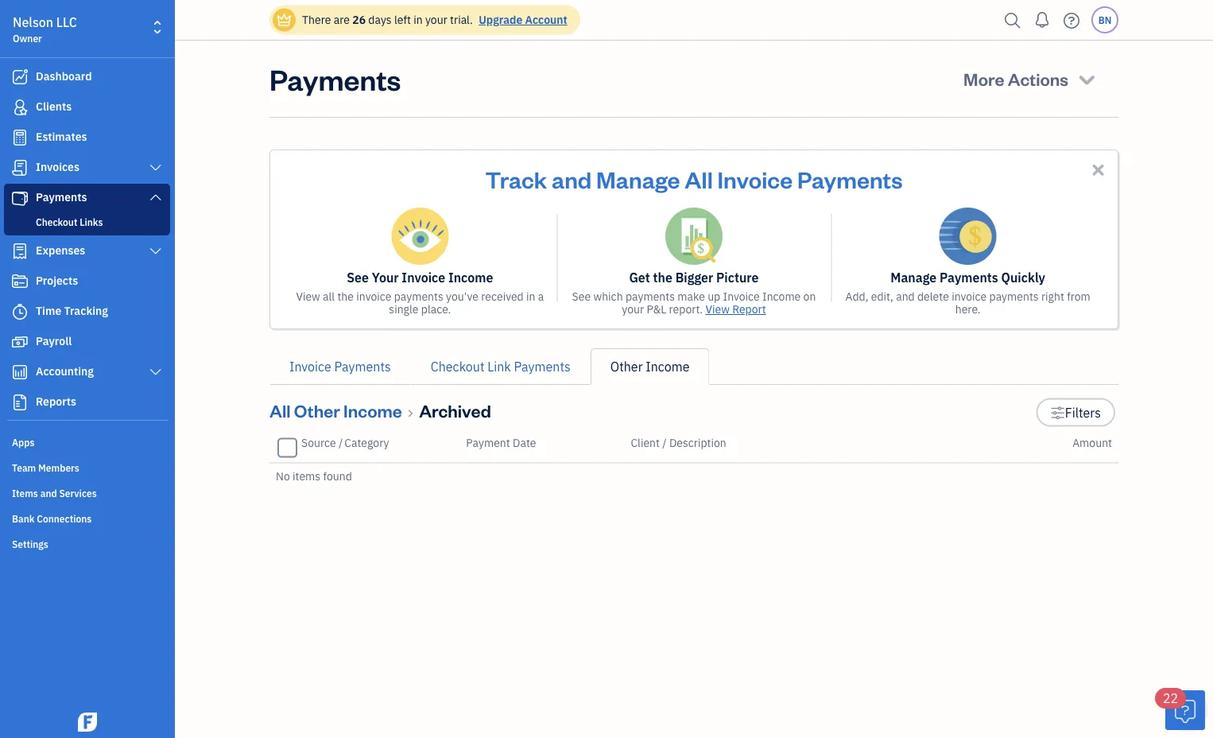 Task type: describe. For each thing, give the bounding box(es) containing it.
dashboard
[[36, 69, 92, 84]]

expense image
[[10, 243, 29, 259]]

more actions button
[[950, 60, 1113, 98]]

client / description
[[631, 435, 727, 450]]

other income link
[[591, 348, 710, 385]]

get
[[630, 269, 650, 286]]

checkout link payments link
[[411, 348, 591, 385]]

projects link
[[4, 267, 170, 296]]

invoice for payments
[[952, 289, 987, 304]]

date
[[513, 435, 536, 450]]

payment date
[[466, 435, 536, 450]]

dashboard link
[[4, 63, 170, 91]]

expenses
[[36, 243, 85, 258]]

report
[[733, 302, 767, 317]]

a
[[538, 289, 544, 304]]

all
[[323, 289, 335, 304]]

bigger
[[676, 269, 714, 286]]

chevrondown image
[[1076, 68, 1098, 90]]

payments link
[[4, 184, 170, 212]]

notifications image
[[1030, 4, 1055, 36]]

description
[[670, 435, 727, 450]]

bank
[[12, 512, 35, 525]]

found
[[323, 468, 352, 483]]

manage payments quickly add, edit, and delete invoice payments right from here.
[[846, 269, 1091, 317]]

delete
[[918, 289, 950, 304]]

checkout link payments
[[431, 358, 571, 375]]

resource center badge image
[[1166, 690, 1206, 730]]

picture
[[717, 269, 759, 286]]

/ for description
[[663, 435, 667, 450]]

payment date button
[[466, 435, 536, 450]]

invoice image
[[10, 160, 29, 176]]

there
[[302, 12, 331, 27]]

estimate image
[[10, 130, 29, 146]]

clients link
[[4, 93, 170, 122]]

payment
[[466, 435, 510, 450]]

see your invoice income image
[[392, 208, 449, 265]]

chart image
[[10, 364, 29, 380]]

client
[[631, 435, 660, 450]]

and inside manage payments quickly add, edit, and delete invoice payments right from here.
[[897, 289, 915, 304]]

estimates
[[36, 129, 87, 144]]

items and services link
[[4, 480, 170, 504]]

projects
[[36, 273, 78, 288]]

team members
[[12, 461, 79, 474]]

report.
[[669, 302, 703, 317]]

account
[[525, 12, 568, 27]]

income inside button
[[344, 399, 402, 422]]

crown image
[[276, 12, 293, 28]]

team members link
[[4, 455, 170, 479]]

checkout links
[[36, 216, 103, 228]]

apps link
[[4, 430, 170, 453]]

bn button
[[1092, 6, 1119, 33]]

right
[[1042, 289, 1065, 304]]

bank connections
[[12, 512, 92, 525]]

edit,
[[872, 289, 894, 304]]

time tracking
[[36, 303, 108, 318]]

items and services
[[12, 487, 97, 500]]

other income
[[611, 358, 690, 375]]

trial.
[[450, 12, 473, 27]]

actions
[[1008, 67, 1069, 90]]

apps
[[12, 436, 35, 449]]

payments inside see which payments make up invoice income on your p&l report.
[[626, 289, 675, 304]]

0 horizontal spatial manage
[[597, 164, 681, 194]]

amount button
[[1073, 435, 1113, 450]]

income inside the 'see your invoice income view all the invoice payments you've received in a single place.'
[[449, 269, 493, 286]]

connections
[[37, 512, 92, 525]]

your inside see which payments make up invoice income on your p&l report.
[[622, 302, 644, 317]]

single
[[389, 302, 419, 317]]

timer image
[[10, 304, 29, 320]]

archived
[[419, 399, 491, 422]]

nelson llc owner
[[13, 14, 77, 45]]

payments for income
[[394, 289, 444, 304]]

checkout for checkout links
[[36, 216, 77, 228]]

there are 26 days left in your trial. upgrade account
[[302, 12, 568, 27]]

your
[[372, 269, 399, 286]]

angleright image
[[409, 403, 413, 422]]

place.
[[421, 302, 451, 317]]

settings link
[[4, 531, 170, 555]]

close image
[[1090, 161, 1108, 179]]

quickly
[[1002, 269, 1046, 286]]

settings image
[[1051, 403, 1066, 422]]

view inside the 'see your invoice income view all the invoice payments you've received in a single place.'
[[296, 289, 320, 304]]

payroll link
[[4, 328, 170, 356]]

bn
[[1099, 14, 1112, 26]]

link
[[488, 358, 511, 375]]

filters
[[1066, 404, 1102, 421]]

upgrade
[[479, 12, 523, 27]]

main element
[[0, 0, 215, 738]]

freshbooks image
[[75, 713, 100, 732]]

chevron large down image for expenses
[[148, 245, 163, 258]]

payments inside main element
[[36, 190, 87, 204]]

settings
[[12, 538, 48, 550]]

items
[[293, 468, 321, 483]]

here.
[[956, 302, 981, 317]]

all inside button
[[270, 399, 291, 422]]

checkout for checkout link payments
[[431, 358, 485, 375]]

payments inside manage payments quickly add, edit, and delete invoice payments right from here.
[[940, 269, 999, 286]]

members
[[38, 461, 79, 474]]

links
[[80, 216, 103, 228]]



Task type: vqa. For each thing, say whether or not it's contained in the screenshot.
bottommost Invite
no



Task type: locate. For each thing, give the bounding box(es) containing it.
manage payments quickly image
[[940, 208, 997, 265]]

checkout up expenses
[[36, 216, 77, 228]]

checkout
[[36, 216, 77, 228], [431, 358, 485, 375]]

0 vertical spatial chevron large down image
[[148, 161, 163, 174]]

1 horizontal spatial see
[[572, 289, 591, 304]]

which
[[594, 289, 623, 304]]

in left a
[[527, 289, 536, 304]]

track
[[486, 164, 547, 194]]

0 horizontal spatial /
[[339, 435, 343, 450]]

see for which
[[572, 289, 591, 304]]

in inside the 'see your invoice income view all the invoice payments you've received in a single place.'
[[527, 289, 536, 304]]

/
[[339, 435, 343, 450], [663, 435, 667, 450]]

1 vertical spatial chevron large down image
[[148, 245, 163, 258]]

22 button
[[1156, 688, 1206, 730]]

payments inside manage payments quickly add, edit, and delete invoice payments right from here.
[[990, 289, 1039, 304]]

you've
[[446, 289, 479, 304]]

1 horizontal spatial other
[[611, 358, 643, 375]]

manage
[[597, 164, 681, 194], [891, 269, 937, 286]]

track and manage all invoice payments
[[486, 164, 903, 194]]

0 horizontal spatial other
[[294, 399, 340, 422]]

invoice for your
[[357, 289, 392, 304]]

chevron large down image
[[148, 191, 163, 204], [148, 245, 163, 258]]

2 payments from the left
[[626, 289, 675, 304]]

are
[[334, 12, 350, 27]]

estimates link
[[4, 123, 170, 152]]

1 / from the left
[[339, 435, 343, 450]]

see left your
[[347, 269, 369, 286]]

see inside the 'see your invoice income view all the invoice payments you've received in a single place.'
[[347, 269, 369, 286]]

llc
[[56, 14, 77, 31]]

see
[[347, 269, 369, 286], [572, 289, 591, 304]]

payments for add,
[[990, 289, 1039, 304]]

0 vertical spatial the
[[653, 269, 673, 286]]

0 horizontal spatial view
[[296, 289, 320, 304]]

see for your
[[347, 269, 369, 286]]

1 payments from the left
[[394, 289, 444, 304]]

chevron large down image inside accounting link
[[148, 366, 163, 379]]

checkout inside main element
[[36, 216, 77, 228]]

3 payments from the left
[[990, 289, 1039, 304]]

1 horizontal spatial invoice
[[952, 289, 987, 304]]

all up no
[[270, 399, 291, 422]]

payments down get
[[626, 289, 675, 304]]

your left "p&l"
[[622, 302, 644, 317]]

0 horizontal spatial payments
[[394, 289, 444, 304]]

other up source
[[294, 399, 340, 422]]

owner
[[13, 32, 42, 45]]

payments down your
[[394, 289, 444, 304]]

all up the 'get the bigger picture'
[[685, 164, 713, 194]]

chevron large down image inside payments link
[[148, 191, 163, 204]]

0 vertical spatial your
[[425, 12, 448, 27]]

0 horizontal spatial and
[[40, 487, 57, 500]]

2 chevron large down image from the top
[[148, 245, 163, 258]]

no items found
[[276, 468, 352, 483]]

0 vertical spatial other
[[611, 358, 643, 375]]

invoice inside the 'see your invoice income view all the invoice payments you've received in a single place.'
[[402, 269, 446, 286]]

0 vertical spatial manage
[[597, 164, 681, 194]]

source
[[301, 435, 336, 450]]

invoice payments
[[290, 358, 391, 375]]

checkout left link
[[431, 358, 485, 375]]

the inside the 'see your invoice income view all the invoice payments you've received in a single place.'
[[338, 289, 354, 304]]

/ for category
[[339, 435, 343, 450]]

payments inside the 'see your invoice income view all the invoice payments you've received in a single place.'
[[394, 289, 444, 304]]

invoice inside see which payments make up invoice income on your p&l report.
[[723, 289, 760, 304]]

1 horizontal spatial and
[[552, 164, 592, 194]]

payments
[[394, 289, 444, 304], [626, 289, 675, 304], [990, 289, 1039, 304]]

all other income button
[[270, 398, 402, 423]]

view left "all"
[[296, 289, 320, 304]]

and right track
[[552, 164, 592, 194]]

expenses link
[[4, 237, 170, 266]]

0 horizontal spatial the
[[338, 289, 354, 304]]

and right edit,
[[897, 289, 915, 304]]

reports link
[[4, 388, 170, 417]]

1 horizontal spatial your
[[622, 302, 644, 317]]

income left on
[[763, 289, 801, 304]]

category
[[345, 435, 389, 450]]

2 horizontal spatial payments
[[990, 289, 1039, 304]]

chevron large down image for accounting
[[148, 366, 163, 379]]

client image
[[10, 99, 29, 115]]

1 horizontal spatial in
[[527, 289, 536, 304]]

the
[[653, 269, 673, 286], [338, 289, 354, 304]]

source / category
[[301, 435, 389, 450]]

0 horizontal spatial all
[[270, 399, 291, 422]]

left
[[394, 12, 411, 27]]

make
[[678, 289, 705, 304]]

/ right the client in the bottom right of the page
[[663, 435, 667, 450]]

1 vertical spatial chevron large down image
[[148, 366, 163, 379]]

nelson
[[13, 14, 53, 31]]

report image
[[10, 395, 29, 410]]

1 vertical spatial manage
[[891, 269, 937, 286]]

get the bigger picture
[[630, 269, 759, 286]]

go to help image
[[1059, 8, 1085, 32]]

add,
[[846, 289, 869, 304]]

time tracking link
[[4, 297, 170, 326]]

other down which
[[611, 358, 643, 375]]

1 vertical spatial the
[[338, 289, 354, 304]]

items
[[12, 487, 38, 500]]

days
[[369, 12, 392, 27]]

1 horizontal spatial /
[[663, 435, 667, 450]]

other inside the other income link
[[611, 358, 643, 375]]

income up category
[[344, 399, 402, 422]]

0 vertical spatial all
[[685, 164, 713, 194]]

1 vertical spatial checkout
[[431, 358, 485, 375]]

clients
[[36, 99, 72, 114]]

0 vertical spatial and
[[552, 164, 592, 194]]

in
[[414, 12, 423, 27], [527, 289, 536, 304]]

amount
[[1073, 435, 1113, 450]]

income up the you've
[[449, 269, 493, 286]]

search image
[[1001, 8, 1026, 32]]

your left trial.
[[425, 12, 448, 27]]

invoices link
[[4, 154, 170, 182]]

reports
[[36, 394, 76, 409]]

invoice inside the 'see your invoice income view all the invoice payments you've received in a single place.'
[[357, 289, 392, 304]]

accounting
[[36, 364, 94, 379]]

checkout links link
[[7, 212, 167, 231]]

view
[[296, 289, 320, 304], [706, 302, 730, 317]]

2 chevron large down image from the top
[[148, 366, 163, 379]]

0 horizontal spatial invoice
[[357, 289, 392, 304]]

0 horizontal spatial in
[[414, 12, 423, 27]]

invoice
[[718, 164, 793, 194], [402, 269, 446, 286], [723, 289, 760, 304], [290, 358, 332, 375]]

payment image
[[10, 190, 29, 206]]

bank connections link
[[4, 506, 170, 530]]

invoice payments link
[[270, 348, 411, 385]]

view report
[[706, 302, 767, 317]]

22
[[1164, 690, 1179, 707]]

dashboard image
[[10, 69, 29, 85]]

chevron large down image for payments
[[148, 191, 163, 204]]

chevron large down image inside invoices link
[[148, 161, 163, 174]]

see which payments make up invoice income on your p&l report.
[[572, 289, 816, 317]]

and for services
[[40, 487, 57, 500]]

1 horizontal spatial manage
[[891, 269, 937, 286]]

1 chevron large down image from the top
[[148, 161, 163, 174]]

invoices
[[36, 159, 79, 174]]

more
[[964, 67, 1005, 90]]

tracking
[[64, 303, 108, 318]]

see inside see which payments make up invoice income on your p&l report.
[[572, 289, 591, 304]]

1 vertical spatial in
[[527, 289, 536, 304]]

income inside see which payments make up invoice income on your p&l report.
[[763, 289, 801, 304]]

received
[[481, 289, 524, 304]]

from
[[1068, 289, 1091, 304]]

0 vertical spatial checkout
[[36, 216, 77, 228]]

1 vertical spatial your
[[622, 302, 644, 317]]

chevron large down image inside expenses link
[[148, 245, 163, 258]]

1 vertical spatial all
[[270, 399, 291, 422]]

0 horizontal spatial your
[[425, 12, 448, 27]]

chevron large down image
[[148, 161, 163, 174], [148, 366, 163, 379]]

chevron large down image up payments link
[[148, 161, 163, 174]]

1 horizontal spatial payments
[[626, 289, 675, 304]]

team
[[12, 461, 36, 474]]

2 horizontal spatial and
[[897, 289, 915, 304]]

0 vertical spatial chevron large down image
[[148, 191, 163, 204]]

the right "all"
[[338, 289, 354, 304]]

get the bigger picture image
[[666, 208, 723, 265]]

up
[[708, 289, 721, 304]]

1 horizontal spatial the
[[653, 269, 673, 286]]

income down "p&l"
[[646, 358, 690, 375]]

payments down quickly on the top right of page
[[990, 289, 1039, 304]]

in right "left" at the left top of page
[[414, 12, 423, 27]]

2 invoice from the left
[[952, 289, 987, 304]]

0 vertical spatial in
[[414, 12, 423, 27]]

see left which
[[572, 289, 591, 304]]

p&l
[[647, 302, 667, 317]]

1 chevron large down image from the top
[[148, 191, 163, 204]]

the right get
[[653, 269, 673, 286]]

your
[[425, 12, 448, 27], [622, 302, 644, 317]]

filters button
[[1037, 398, 1116, 427]]

other inside all other income button
[[294, 399, 340, 422]]

1 horizontal spatial all
[[685, 164, 713, 194]]

1 vertical spatial other
[[294, 399, 340, 422]]

chevron large down image down payroll link
[[148, 366, 163, 379]]

manage inside manage payments quickly add, edit, and delete invoice payments right from here.
[[891, 269, 937, 286]]

more actions
[[964, 67, 1069, 90]]

project image
[[10, 274, 29, 290]]

1 vertical spatial and
[[897, 289, 915, 304]]

1 vertical spatial see
[[572, 289, 591, 304]]

invoice right delete
[[952, 289, 987, 304]]

1 horizontal spatial checkout
[[431, 358, 485, 375]]

accounting link
[[4, 358, 170, 387]]

1 invoice from the left
[[357, 289, 392, 304]]

chevron large down image up checkout links link
[[148, 191, 163, 204]]

invoice down your
[[357, 289, 392, 304]]

2 / from the left
[[663, 435, 667, 450]]

0 horizontal spatial checkout
[[36, 216, 77, 228]]

2 vertical spatial and
[[40, 487, 57, 500]]

payroll
[[36, 334, 72, 348]]

on
[[804, 289, 816, 304]]

and right items
[[40, 487, 57, 500]]

1 horizontal spatial view
[[706, 302, 730, 317]]

chevron large down image for invoices
[[148, 161, 163, 174]]

0 horizontal spatial see
[[347, 269, 369, 286]]

income
[[449, 269, 493, 286], [763, 289, 801, 304], [646, 358, 690, 375], [344, 399, 402, 422]]

view right make
[[706, 302, 730, 317]]

money image
[[10, 334, 29, 350]]

and inside main element
[[40, 487, 57, 500]]

0 vertical spatial see
[[347, 269, 369, 286]]

time
[[36, 303, 61, 318]]

26
[[353, 12, 366, 27]]

payments
[[270, 60, 401, 97], [798, 164, 903, 194], [36, 190, 87, 204], [940, 269, 999, 286], [335, 358, 391, 375], [514, 358, 571, 375]]

invoice
[[357, 289, 392, 304], [952, 289, 987, 304]]

invoice inside manage payments quickly add, edit, and delete invoice payments right from here.
[[952, 289, 987, 304]]

and for manage
[[552, 164, 592, 194]]

chevron large down image down checkout links link
[[148, 245, 163, 258]]

/ right source
[[339, 435, 343, 450]]



